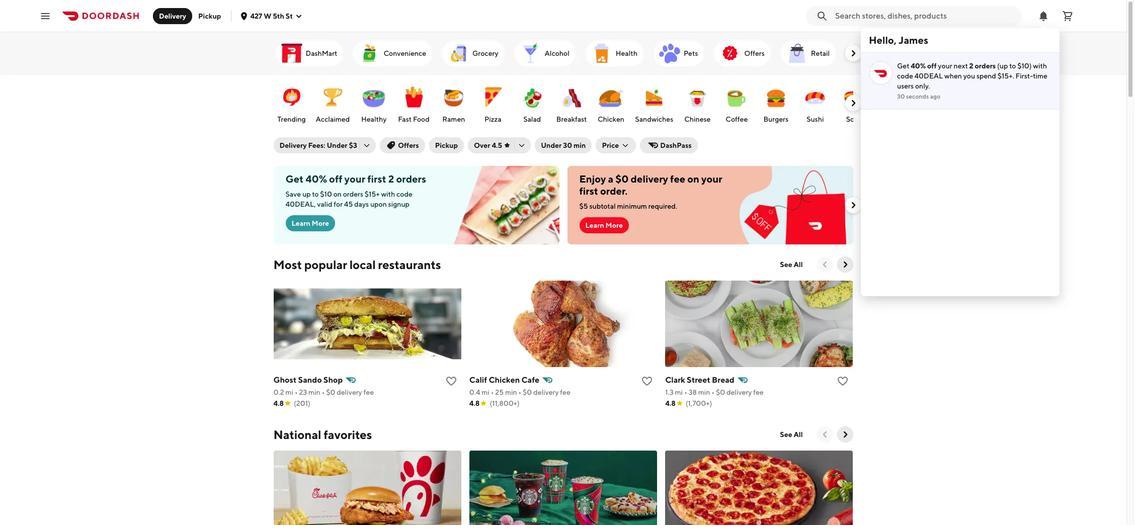 Task type: locate. For each thing, give the bounding box(es) containing it.
0 vertical spatial chicken
[[598, 115, 624, 123]]

1 horizontal spatial on
[[687, 173, 699, 185]]

2
[[969, 62, 974, 70], [388, 173, 394, 185]]

3 $​0 from the left
[[716, 388, 725, 397]]

code
[[897, 72, 913, 80], [396, 190, 412, 198]]

learn more for 40%
[[292, 219, 329, 227]]

2 4.8 from the left
[[469, 400, 480, 408]]

0 horizontal spatial click to add this store to your saved list image
[[445, 375, 457, 387]]

acclaimed
[[316, 115, 350, 123]]

2 for next
[[969, 62, 974, 70]]

0 horizontal spatial off
[[329, 173, 342, 185]]

under left $3
[[327, 141, 347, 149]]

1 vertical spatial 40%
[[306, 173, 327, 185]]

learn for enjoy a $0 delivery fee on your first order.
[[585, 221, 604, 229]]

1 horizontal spatial click to add this store to your saved list image
[[641, 375, 653, 387]]

offers
[[744, 49, 765, 57], [398, 141, 419, 149]]

to right up
[[312, 190, 319, 198]]

orders up spend
[[975, 62, 996, 70]]

first up $15+
[[367, 173, 386, 185]]

salad
[[523, 115, 541, 123]]

min right 38 at the right of the page
[[698, 388, 710, 397]]

1 under from the left
[[327, 141, 347, 149]]

delivery for calif chicken cafe
[[533, 388, 559, 397]]

0 vertical spatial all
[[794, 261, 803, 269]]

1 horizontal spatial first
[[579, 185, 598, 197]]

2 all from the top
[[794, 431, 803, 439]]

national favorites
[[273, 428, 372, 442]]

1 horizontal spatial mi
[[482, 388, 490, 397]]

0 vertical spatial 40%
[[911, 62, 926, 70]]

delivery inside delivery button
[[159, 12, 186, 20]]

2 previous button of carousel image from the top
[[820, 430, 830, 440]]

your for first
[[344, 173, 365, 185]]

dashmart image
[[280, 41, 304, 65]]

4.8
[[273, 400, 284, 408], [469, 400, 480, 408], [665, 400, 676, 408]]

chicken
[[598, 115, 624, 123], [489, 375, 520, 385]]

price button
[[596, 137, 636, 153]]

on inside the save up to $10 on orders $15+ with code 40deal, valid for 45 days upon signup
[[333, 190, 342, 198]]

on down dashpass
[[687, 173, 699, 185]]

2 $​0 from the left
[[523, 388, 532, 397]]

calif chicken cafe
[[469, 375, 539, 385]]

3 mi from the left
[[675, 388, 683, 397]]

1 horizontal spatial more
[[606, 221, 623, 229]]

see for national favorites
[[780, 431, 792, 439]]

(201)
[[294, 400, 310, 408]]

learn more button
[[286, 215, 335, 231], [579, 217, 629, 233]]

0 horizontal spatial learn more
[[292, 219, 329, 227]]

2 under from the left
[[541, 141, 562, 149]]

to right (up
[[1009, 62, 1016, 70]]

4.8 for ghost sando shop
[[273, 400, 284, 408]]

delivery for delivery
[[159, 12, 186, 20]]

2 horizontal spatial your
[[938, 62, 952, 70]]

1 vertical spatial code
[[396, 190, 412, 198]]

orders inside the save up to $10 on orders $15+ with code 40deal, valid for 45 days upon signup
[[343, 190, 363, 198]]

click to add this store to your saved list image for ghost sando shop
[[445, 375, 457, 387]]

under down the salad
[[541, 141, 562, 149]]

0 vertical spatial previous button of carousel image
[[820, 260, 830, 270]]

off up 40deal at the top right
[[927, 62, 937, 70]]

1 horizontal spatial pickup
[[435, 141, 458, 149]]

on up for
[[333, 190, 342, 198]]

learn more down subtotal
[[585, 221, 623, 229]]

1 vertical spatial 30
[[563, 141, 572, 149]]

1 horizontal spatial orders
[[396, 173, 426, 185]]

trending link
[[274, 80, 309, 126]]

$5
[[579, 202, 588, 210]]

1 vertical spatial see
[[780, 431, 792, 439]]

30 down users
[[897, 93, 905, 100]]

1 horizontal spatial to
[[1009, 62, 1016, 70]]

mi right 0.2
[[285, 388, 293, 397]]

23
[[299, 388, 307, 397]]

4.8 down 1.3
[[665, 400, 676, 408]]

0 vertical spatial to
[[1009, 62, 1016, 70]]

get for get 40% off your next 2 orders
[[897, 62, 909, 70]]

mi
[[285, 388, 293, 397], [482, 388, 490, 397], [675, 388, 683, 397]]

mi for clark
[[675, 388, 683, 397]]

0 vertical spatial orders
[[975, 62, 996, 70]]

0 horizontal spatial orders
[[343, 190, 363, 198]]

1 horizontal spatial learn
[[585, 221, 604, 229]]

previous button of carousel image
[[820, 260, 830, 270], [820, 430, 830, 440]]

2 horizontal spatial mi
[[675, 388, 683, 397]]

off
[[927, 62, 937, 70], [329, 173, 342, 185]]

2 vertical spatial orders
[[343, 190, 363, 198]]

convenience
[[384, 49, 426, 57]]

pizza
[[485, 115, 502, 123]]

learn down 40deal,
[[292, 219, 310, 227]]

orders up signup
[[396, 173, 426, 185]]

see all link for national favorites
[[774, 427, 809, 443]]

learn more down 40deal,
[[292, 219, 329, 227]]

427 w 5th st button
[[240, 12, 303, 20]]

next button of carousel image
[[848, 98, 858, 108], [840, 260, 850, 270]]

0 horizontal spatial get
[[286, 173, 304, 185]]

required.
[[648, 202, 677, 210]]

st
[[286, 12, 293, 20]]

1 vertical spatial see all
[[780, 431, 803, 439]]

0.4
[[469, 388, 480, 397]]

0 horizontal spatial 40%
[[306, 173, 327, 185]]

learn down subtotal
[[585, 221, 604, 229]]

0 horizontal spatial mi
[[285, 388, 293, 397]]

to
[[1009, 62, 1016, 70], [312, 190, 319, 198]]

0 vertical spatial pickup button
[[192, 8, 227, 24]]

40% for get 40% off your first 2 orders
[[306, 173, 327, 185]]

0 horizontal spatial under
[[327, 141, 347, 149]]

when
[[944, 72, 962, 80]]

most popular local restaurants link
[[273, 257, 441, 273]]

pets
[[684, 49, 698, 57]]

3 click to add this store to your saved list image from the left
[[837, 375, 849, 387]]

0 vertical spatial on
[[687, 173, 699, 185]]

convenience link
[[353, 40, 432, 66]]

delivery down 'shop'
[[337, 388, 362, 397]]

off up $10
[[329, 173, 342, 185]]

more down "valid"
[[312, 219, 329, 227]]

pickup right delivery button in the left of the page
[[198, 12, 221, 20]]

alcohol
[[545, 49, 569, 57]]

1 horizontal spatial 30
[[897, 93, 905, 100]]

1 horizontal spatial with
[[1033, 62, 1047, 70]]

1 all from the top
[[794, 261, 803, 269]]

$10)
[[1017, 62, 1032, 70]]

delivery right $0 at the right of the page
[[631, 173, 668, 185]]

sushi
[[807, 115, 824, 123]]

• down 'shop'
[[322, 388, 325, 397]]

1 vertical spatial delivery
[[280, 141, 307, 149]]

dashmart
[[306, 49, 337, 57]]

next button of carousel image
[[848, 48, 858, 58], [848, 200, 858, 210], [840, 430, 850, 440]]

over 4.5 button
[[468, 137, 531, 153]]

pickup down ramen
[[435, 141, 458, 149]]

you
[[963, 72, 975, 80]]

get
[[897, 62, 909, 70], [286, 173, 304, 185]]

2 see from the top
[[780, 431, 792, 439]]

1 horizontal spatial delivery
[[280, 141, 307, 149]]

2 see all link from the top
[[774, 427, 809, 443]]

4.8 down 0.4 in the left bottom of the page
[[469, 400, 480, 408]]

0 vertical spatial see all
[[780, 261, 803, 269]]

learn more button for a
[[579, 217, 629, 233]]

convenience image
[[357, 41, 382, 65]]

1 horizontal spatial under
[[541, 141, 562, 149]]

min down breakfast
[[574, 141, 586, 149]]

chicken up price
[[598, 115, 624, 123]]

1 vertical spatial all
[[794, 431, 803, 439]]

2 mi from the left
[[482, 388, 490, 397]]

enjoy a $0 delivery fee on your first order.
[[579, 173, 722, 197]]

dashmart link
[[275, 40, 343, 66]]

click to add this store to your saved list image for clark street bread
[[837, 375, 849, 387]]

427 w 5th st
[[250, 12, 293, 20]]

more down subtotal
[[606, 221, 623, 229]]

0 horizontal spatial to
[[312, 190, 319, 198]]

1 horizontal spatial 40%
[[911, 62, 926, 70]]

learn more button down 40deal,
[[286, 215, 335, 231]]

1 previous button of carousel image from the top
[[820, 260, 830, 270]]

2 horizontal spatial click to add this store to your saved list image
[[837, 375, 849, 387]]

breakfast
[[556, 115, 587, 123]]

30 down breakfast
[[563, 141, 572, 149]]

mi for ghost
[[285, 388, 293, 397]]

1 horizontal spatial learn more
[[585, 221, 623, 229]]

2 up you
[[969, 62, 974, 70]]

offers inside button
[[398, 141, 419, 149]]

to inside the save up to $10 on orders $15+ with code 40deal, valid for 45 days upon signup
[[312, 190, 319, 198]]

open menu image
[[39, 10, 51, 22]]

1 vertical spatial offers
[[398, 141, 419, 149]]

off for first
[[329, 173, 342, 185]]

food
[[413, 115, 430, 123]]

all for most popular local restaurants
[[794, 261, 803, 269]]

(1,700+)
[[686, 400, 712, 408]]

0 horizontal spatial with
[[381, 190, 395, 198]]

$​0 for bread
[[716, 388, 725, 397]]

1 horizontal spatial get
[[897, 62, 909, 70]]

4.8 down 0.2
[[273, 400, 284, 408]]

learn more button for 40%
[[286, 215, 335, 231]]

min inside button
[[574, 141, 586, 149]]

0 horizontal spatial learn
[[292, 219, 310, 227]]

1 vertical spatial previous button of carousel image
[[820, 430, 830, 440]]

1 vertical spatial to
[[312, 190, 319, 198]]

$​0 for cafe
[[523, 388, 532, 397]]

0 horizontal spatial pickup button
[[192, 8, 227, 24]]

0 horizontal spatial 4.8
[[273, 400, 284, 408]]

chicken up 25
[[489, 375, 520, 385]]

1 horizontal spatial learn more button
[[579, 217, 629, 233]]

under 30 min
[[541, 141, 586, 149]]

users
[[897, 82, 914, 90]]

sandwiches
[[635, 115, 673, 123]]

favorites
[[324, 428, 372, 442]]

$​0 down bread
[[716, 388, 725, 397]]

2 see all from the top
[[780, 431, 803, 439]]

offers down fast
[[398, 141, 419, 149]]

$​0
[[326, 388, 335, 397], [523, 388, 532, 397], [716, 388, 725, 397]]

$​0 down cafe
[[523, 388, 532, 397]]

4.5
[[492, 141, 502, 149]]

2 horizontal spatial orders
[[975, 62, 996, 70]]

code up signup
[[396, 190, 412, 198]]

fee for clark street bread
[[753, 388, 764, 397]]

1 click to add this store to your saved list image from the left
[[445, 375, 457, 387]]

0 items, open order cart image
[[1062, 10, 1074, 22]]

days
[[354, 200, 369, 208]]

2 up signup
[[388, 173, 394, 185]]

1 vertical spatial chicken
[[489, 375, 520, 385]]

your
[[938, 62, 952, 70], [344, 173, 365, 185], [701, 173, 722, 185]]

only.
[[915, 82, 930, 90]]

1 vertical spatial off
[[329, 173, 342, 185]]

1 horizontal spatial 4.8
[[469, 400, 480, 408]]

1 see all link from the top
[[774, 257, 809, 273]]

3 4.8 from the left
[[665, 400, 676, 408]]

$5 subtotal minimum required.
[[579, 202, 677, 210]]

get up users
[[897, 62, 909, 70]]

1 $​0 from the left
[[326, 388, 335, 397]]

0 vertical spatial first
[[367, 173, 386, 185]]

min right 25
[[505, 388, 517, 397]]

0 horizontal spatial 2
[[388, 173, 394, 185]]

delivery down cafe
[[533, 388, 559, 397]]

coffee
[[726, 115, 748, 123]]

0 vertical spatial with
[[1033, 62, 1047, 70]]

learn more for a
[[585, 221, 623, 229]]

min
[[574, 141, 586, 149], [308, 388, 320, 397], [505, 388, 517, 397], [698, 388, 710, 397]]

your inside enjoy a $0 delivery fee on your first order.
[[701, 173, 722, 185]]

fast
[[398, 115, 412, 123]]

next
[[954, 62, 968, 70]]

2 horizontal spatial $​0
[[716, 388, 725, 397]]

0 horizontal spatial pickup
[[198, 12, 221, 20]]

0 vertical spatial delivery
[[159, 12, 186, 20]]

1 vertical spatial with
[[381, 190, 395, 198]]

first down enjoy at the top right
[[579, 185, 598, 197]]

0 horizontal spatial your
[[344, 173, 365, 185]]

1 mi from the left
[[285, 388, 293, 397]]

delivery
[[631, 173, 668, 185], [337, 388, 362, 397], [533, 388, 559, 397], [727, 388, 752, 397]]

with up upon
[[381, 190, 395, 198]]

click to add this store to your saved list image
[[445, 375, 457, 387], [641, 375, 653, 387], [837, 375, 849, 387]]

1 vertical spatial get
[[286, 173, 304, 185]]

james
[[899, 34, 928, 46]]

0 vertical spatial code
[[897, 72, 913, 80]]

0 horizontal spatial offers
[[398, 141, 419, 149]]

0 vertical spatial get
[[897, 62, 909, 70]]

0 vertical spatial see
[[780, 261, 792, 269]]

pickup
[[198, 12, 221, 20], [435, 141, 458, 149]]

see all
[[780, 261, 803, 269], [780, 431, 803, 439]]

0 horizontal spatial learn more button
[[286, 215, 335, 231]]

get for get 40% off your first 2 orders
[[286, 173, 304, 185]]

• left 25
[[491, 388, 494, 397]]

0 vertical spatial pickup
[[198, 12, 221, 20]]

1 see from the top
[[780, 261, 792, 269]]

$3
[[349, 141, 357, 149]]

mi right 1.3
[[675, 388, 683, 397]]

grocery link
[[442, 40, 504, 66]]

1 see all from the top
[[780, 261, 803, 269]]

1 horizontal spatial code
[[897, 72, 913, 80]]

1 horizontal spatial $​0
[[523, 388, 532, 397]]

40% up 40deal at the top right
[[911, 62, 926, 70]]

mi right 0.4 in the left bottom of the page
[[482, 388, 490, 397]]

seconds
[[906, 93, 929, 100]]

get up save
[[286, 173, 304, 185]]

0 vertical spatial off
[[927, 62, 937, 70]]

2 horizontal spatial 4.8
[[665, 400, 676, 408]]

0 vertical spatial 2
[[969, 62, 974, 70]]

first
[[367, 173, 386, 185], [579, 185, 598, 197]]

delivery down bread
[[727, 388, 752, 397]]

pickup button down ramen
[[429, 137, 464, 153]]

0 vertical spatial offers
[[744, 49, 765, 57]]

4.8 for calif chicken cafe
[[469, 400, 480, 408]]

min right 23
[[308, 388, 320, 397]]

0 vertical spatial 30
[[897, 93, 905, 100]]

Store search: begin typing to search for stores available on DoorDash text field
[[835, 10, 1015, 21]]

30 inside button
[[563, 141, 572, 149]]

0 horizontal spatial code
[[396, 190, 412, 198]]

1 horizontal spatial pickup button
[[429, 137, 464, 153]]

delivery
[[159, 12, 186, 20], [280, 141, 307, 149]]

see for most popular local restaurants
[[780, 261, 792, 269]]

1 vertical spatial 2
[[388, 173, 394, 185]]

• up (11,800+)
[[518, 388, 521, 397]]

0 vertical spatial see all link
[[774, 257, 809, 273]]

1 vertical spatial first
[[579, 185, 598, 197]]

• left 38 at the right of the page
[[684, 388, 687, 397]]

grocery image
[[446, 41, 470, 65]]

with up time
[[1033, 62, 1047, 70]]

• down bread
[[712, 388, 715, 397]]

your for next
[[938, 62, 952, 70]]

learn more button down subtotal
[[579, 217, 629, 233]]

5 • from the left
[[684, 388, 687, 397]]

pickup button left "427"
[[192, 8, 227, 24]]

1 horizontal spatial off
[[927, 62, 937, 70]]

(up to $10) with code 40deal when you spend $15+. first-time users only.
[[897, 62, 1048, 90]]

2 click to add this store to your saved list image from the left
[[641, 375, 653, 387]]

$​0 for shop
[[326, 388, 335, 397]]

•
[[295, 388, 298, 397], [322, 388, 325, 397], [491, 388, 494, 397], [518, 388, 521, 397], [684, 388, 687, 397], [712, 388, 715, 397]]

min for clark street bread
[[698, 388, 710, 397]]

1 horizontal spatial your
[[701, 173, 722, 185]]

40% up $10
[[306, 173, 327, 185]]

$​0 down 'shop'
[[326, 388, 335, 397]]

code inside (up to $10) with code 40deal when you spend $15+. first-time users only.
[[897, 72, 913, 80]]

street
[[687, 375, 710, 385]]

2 for first
[[388, 173, 394, 185]]

orders for get 40% off your first 2 orders
[[396, 173, 426, 185]]

orders up the 45
[[343, 190, 363, 198]]

1 horizontal spatial 2
[[969, 62, 974, 70]]

get 40% off your first 2 orders
[[286, 173, 426, 185]]

1 4.8 from the left
[[273, 400, 284, 408]]

0 horizontal spatial 30
[[563, 141, 572, 149]]

offers right offers icon
[[744, 49, 765, 57]]

burgers
[[764, 115, 789, 123]]

30 seconds ago
[[897, 93, 941, 100]]

1 vertical spatial on
[[333, 190, 342, 198]]

1 vertical spatial orders
[[396, 173, 426, 185]]

health
[[616, 49, 637, 57]]

fee for calif chicken cafe
[[560, 388, 571, 397]]

0.2 mi • 23 min • $​0 delivery fee
[[273, 388, 374, 397]]

0 horizontal spatial $​0
[[326, 388, 335, 397]]

• left 23
[[295, 388, 298, 397]]

1 vertical spatial next button of carousel image
[[848, 200, 858, 210]]

code up users
[[897, 72, 913, 80]]

0 horizontal spatial on
[[333, 190, 342, 198]]

first-
[[1016, 72, 1033, 80]]

0 horizontal spatial delivery
[[159, 12, 186, 20]]



Task type: describe. For each thing, give the bounding box(es) containing it.
over
[[474, 141, 490, 149]]

fee for ghost sando shop
[[364, 388, 374, 397]]

min for calif chicken cafe
[[505, 388, 517, 397]]

for
[[334, 200, 343, 208]]

1 vertical spatial pickup
[[435, 141, 458, 149]]

orders for get 40% off your next 2 orders
[[975, 62, 996, 70]]

under 30 min button
[[535, 137, 592, 153]]

$15+.
[[998, 72, 1014, 80]]

hello, james
[[869, 34, 928, 46]]

chinese
[[684, 115, 711, 123]]

delivery for clark street bread
[[727, 388, 752, 397]]

a
[[608, 173, 613, 185]]

retail
[[811, 49, 830, 57]]

with inside (up to $10) with code 40deal when you spend $15+. first-time users only.
[[1033, 62, 1047, 70]]

enjoy
[[579, 173, 606, 185]]

4 • from the left
[[518, 388, 521, 397]]

1 vertical spatial pickup button
[[429, 137, 464, 153]]

see all link for most popular local restaurants
[[774, 257, 809, 273]]

40deal
[[915, 72, 943, 80]]

popular
[[304, 258, 347, 272]]

alcohol image
[[519, 41, 543, 65]]

$0
[[616, 173, 629, 185]]

to inside (up to $10) with code 40deal when you spend $15+. first-time users only.
[[1009, 62, 1016, 70]]

clark street bread
[[665, 375, 735, 385]]

0 vertical spatial next button of carousel image
[[848, 48, 858, 58]]

catering image
[[850, 41, 874, 65]]

up
[[302, 190, 311, 198]]

health link
[[586, 40, 644, 66]]

cafe
[[522, 375, 539, 385]]

min for ghost sando shop
[[308, 388, 320, 397]]

mi for calif
[[482, 388, 490, 397]]

with inside the save up to $10 on orders $15+ with code 40deal, valid for 45 days upon signup
[[381, 190, 395, 198]]

most
[[273, 258, 302, 272]]

alcohol link
[[515, 40, 576, 66]]

(11,800+)
[[490, 400, 520, 408]]

previous button of carousel image for national favorites
[[820, 430, 830, 440]]

4.8 for clark street bread
[[665, 400, 676, 408]]

dashpass
[[660, 141, 692, 149]]

retail link
[[781, 40, 836, 66]]

1 horizontal spatial offers
[[744, 49, 765, 57]]

5th
[[273, 12, 284, 20]]

restaurants
[[378, 258, 441, 272]]

0.2
[[273, 388, 284, 397]]

price
[[602, 141, 619, 149]]

clark
[[665, 375, 685, 385]]

all for national favorites
[[794, 431, 803, 439]]

0 horizontal spatial chicken
[[489, 375, 520, 385]]

minimum
[[617, 202, 647, 210]]

6 • from the left
[[712, 388, 715, 397]]

dashpass button
[[640, 137, 698, 153]]

most popular local restaurants
[[273, 258, 441, 272]]

1 horizontal spatial chicken
[[598, 115, 624, 123]]

healthy
[[361, 115, 387, 123]]

spend
[[977, 72, 996, 80]]

grocery
[[472, 49, 498, 57]]

delivery fees: under $3
[[280, 141, 357, 149]]

45
[[344, 200, 353, 208]]

more for a
[[606, 221, 623, 229]]

shop
[[323, 375, 343, 385]]

sando
[[298, 375, 322, 385]]

fee inside enjoy a $0 delivery fee on your first order.
[[670, 173, 685, 185]]

fast food
[[398, 115, 430, 123]]

2 vertical spatial next button of carousel image
[[840, 430, 850, 440]]

pets image
[[658, 41, 682, 65]]

calif
[[469, 375, 487, 385]]

time
[[1033, 72, 1048, 80]]

notification bell image
[[1038, 10, 1050, 22]]

more for 40%
[[312, 219, 329, 227]]

pets link
[[654, 40, 704, 66]]

first inside enjoy a $0 delivery fee on your first order.
[[579, 185, 598, 197]]

0 vertical spatial next button of carousel image
[[848, 98, 858, 108]]

w
[[264, 12, 271, 20]]

$15+
[[365, 190, 380, 198]]

$10
[[320, 190, 332, 198]]

offers image
[[718, 41, 742, 65]]

(up
[[997, 62, 1008, 70]]

2 • from the left
[[322, 388, 325, 397]]

save up to $10 on orders $15+ with code 40deal, valid for 45 days upon signup
[[286, 190, 412, 208]]

soup
[[846, 115, 863, 123]]

off for next
[[927, 62, 937, 70]]

offers link
[[714, 40, 771, 66]]

38
[[689, 388, 697, 397]]

over 4.5
[[474, 141, 502, 149]]

upon
[[370, 200, 387, 208]]

order.
[[600, 185, 628, 197]]

delivery for delivery fees: under $3
[[280, 141, 307, 149]]

see all for national favorites
[[780, 431, 803, 439]]

on inside enjoy a $0 delivery fee on your first order.
[[687, 173, 699, 185]]

retail image
[[785, 41, 809, 65]]

national favorites link
[[273, 427, 372, 443]]

40deal,
[[286, 200, 316, 208]]

code inside the save up to $10 on orders $15+ with code 40deal, valid for 45 days upon signup
[[396, 190, 412, 198]]

delivery inside enjoy a $0 delivery fee on your first order.
[[631, 173, 668, 185]]

previous button of carousel image for most popular local restaurants
[[820, 260, 830, 270]]

acclaimed link
[[314, 80, 352, 126]]

427
[[250, 12, 262, 20]]

ramen
[[442, 115, 465, 123]]

see all for most popular local restaurants
[[780, 261, 803, 269]]

fees:
[[308, 141, 325, 149]]

1 • from the left
[[295, 388, 298, 397]]

delivery button
[[153, 8, 192, 24]]

bread
[[712, 375, 735, 385]]

health image
[[590, 41, 614, 65]]

40% for get 40% off your next 2 orders
[[911, 62, 926, 70]]

trending
[[277, 115, 306, 123]]

under inside button
[[541, 141, 562, 149]]

1 vertical spatial next button of carousel image
[[840, 260, 850, 270]]

delivery for ghost sando shop
[[337, 388, 362, 397]]

hello,
[[869, 34, 897, 46]]

click to add this store to your saved list image for calif chicken cafe
[[641, 375, 653, 387]]

learn for get 40% off your first 2 orders
[[292, 219, 310, 227]]

local
[[350, 258, 376, 272]]

1.3
[[665, 388, 674, 397]]

0 horizontal spatial first
[[367, 173, 386, 185]]

save
[[286, 190, 301, 198]]

3 • from the left
[[491, 388, 494, 397]]



Task type: vqa. For each thing, say whether or not it's contained in the screenshot.


